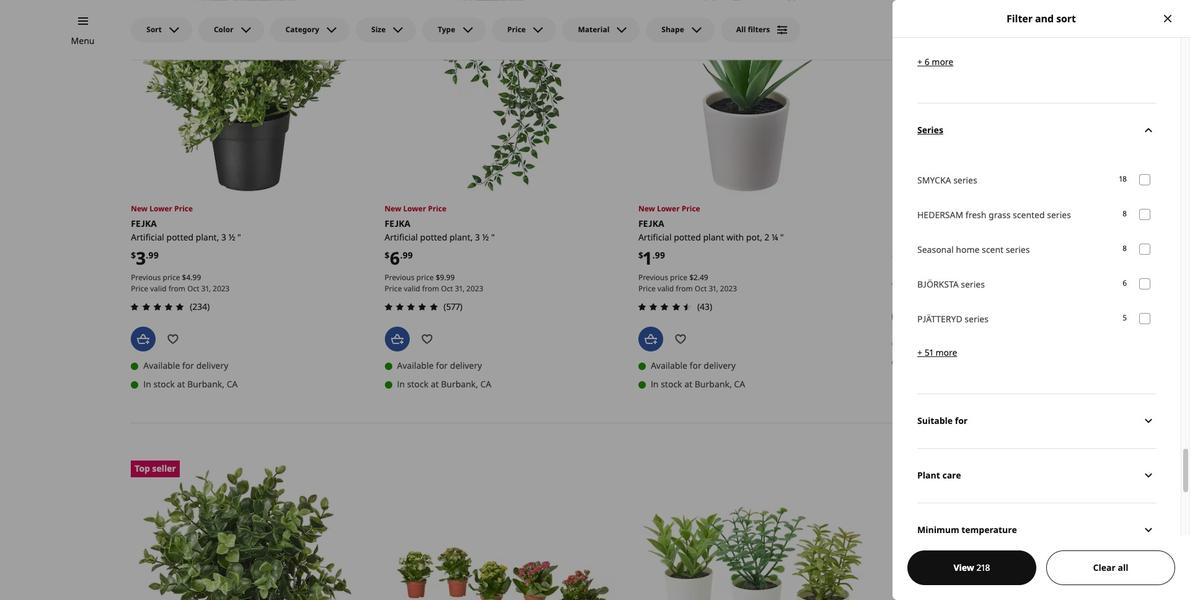 Task type: vqa. For each thing, say whether or not it's contained in the screenshot.


Task type: locate. For each thing, give the bounding box(es) containing it.
. inside the new lower price fejka artificial potted plant, 3 ½ " $ 6 . 99
[[400, 249, 403, 261]]

from inside previous price $ 2 . 49 price valid from oct 31, 2023
[[676, 283, 693, 294]]

0 horizontal spatial 6
[[390, 246, 400, 270]]

plant,
[[196, 231, 219, 243], [450, 231, 473, 243], [922, 231, 945, 243]]

+
[[918, 56, 923, 67], [918, 346, 923, 358]]

½ inside "new lower price fejka artificial potted plant, 3 ½ " $ 3 . 99"
[[229, 231, 235, 243]]

review: 4.8 out of 5 stars. total reviews: 234 image
[[127, 300, 187, 315]]

artificial for 6
[[385, 231, 418, 243]]

0 horizontal spatial available
[[143, 360, 180, 372]]

lower inside the new lower price fejka artificial potted plant, 3 ½ " $ 6 . 99
[[403, 203, 426, 214]]

new inside "new lower price fejka artificial potted plant, 3 ½ " $ 3 . 99"
[[131, 203, 148, 214]]

1
[[644, 246, 653, 270]]

at
[[938, 356, 946, 368], [177, 378, 185, 390], [431, 378, 439, 390], [685, 378, 693, 390]]

fejka inside the new lower price fejka artificial potted plant, 3 ½ " $ 6 . 99
[[385, 218, 411, 229]]

$ inside previous price $ 2 . 49 price valid from oct 31, 2023
[[690, 272, 694, 283]]

menu button
[[71, 34, 95, 48]]

in stock at burbank, ca
[[905, 356, 999, 368], [143, 378, 238, 390], [397, 378, 492, 390], [651, 378, 745, 390]]

and
[[1035, 12, 1054, 25]]

1 valid from the left
[[150, 283, 167, 294]]

$ inside previous price $ 4 . 99 price valid from oct 31, 2023
[[182, 272, 186, 283]]

price
[[163, 272, 180, 283], [417, 272, 434, 283], [670, 272, 688, 283]]

31, inside previous price $ 9 . 99 price valid from oct 31, 2023
[[455, 283, 465, 294]]

+ 51 more button
[[918, 336, 1156, 369]]

5
[[1123, 313, 1127, 323]]

previous inside previous price $ 4 . 99 price valid from oct 31, 2023
[[131, 272, 161, 283]]

$ up review: 4.8 out of 5 stars. total reviews: 577 image on the left of the page
[[436, 272, 440, 283]]

valid inside previous price $ 4 . 99 price valid from oct 31, 2023
[[150, 283, 167, 294]]

. up previous price $ 9 . 99 price valid from oct 31, 2023
[[400, 249, 403, 261]]

$ inside "new lower price fejka artificial potted plant, 3 ½ " $ 3 . 99"
[[131, 249, 136, 261]]

3 plant, from the left
[[922, 231, 945, 243]]

1 horizontal spatial from
[[422, 283, 439, 294]]

for down (43)
[[690, 360, 702, 372]]

8 down 18 products element
[[1123, 208, 1127, 219]]

. up (234)
[[191, 272, 193, 283]]

0 horizontal spatial from
[[168, 283, 185, 294]]

0 horizontal spatial 31,
[[201, 283, 211, 294]]

$ up review: 4.8 out of 5 stars. total reviews: 234 image
[[182, 272, 186, 283]]

seasonal
[[918, 243, 954, 255]]

1 fejka from the left
[[131, 218, 157, 229]]

2 fejka from the left
[[385, 218, 411, 229]]

0 vertical spatial 8
[[1123, 208, 1127, 219]]

8
[[1123, 208, 1127, 219], [1123, 243, 1127, 254]]

" inside new lower price fejka artificial potted plant with pot, 2 ¼ " $ 1 . 99
[[781, 231, 784, 243]]

plant, up previous price $ 9 . 99 price valid from oct 31, 2023
[[450, 231, 473, 243]]

artificial up previous price $ 4 . 99 price valid from oct 31, 2023
[[131, 231, 164, 243]]

from up review: 4.8 out of 5 stars. total reviews: 577 image on the left of the page
[[422, 283, 439, 294]]

from up review: 4.6 out of 5 stars. total reviews: 43 image
[[676, 283, 693, 294]]

1 horizontal spatial previous
[[385, 272, 415, 283]]

4
[[947, 231, 952, 243], [186, 272, 191, 283]]

+ 51 more
[[918, 346, 958, 358]]

+ for + 6 more
[[918, 56, 923, 67]]

8 up 6 products element
[[1123, 243, 1127, 254]]

available for delivery for 1
[[651, 360, 736, 372]]

99 up previous price $ 4 . 99 price valid from oct 31, 2023
[[148, 249, 159, 261]]

review: 4.6 out of 5 stars. total reviews: 43 image
[[635, 300, 695, 315]]

1 + from the top
[[918, 56, 923, 67]]

2 potted from the left
[[420, 231, 447, 243]]

in stock at burbank, ca for 1
[[651, 378, 745, 390]]

document
[[893, 0, 1190, 557]]

3 from from the left
[[676, 283, 693, 294]]

31, up (43)
[[709, 283, 718, 294]]

2023 inside previous price $ 2 . 49 price valid from oct 31, 2023
[[720, 283, 737, 294]]

2 horizontal spatial potted
[[674, 231, 701, 243]]

previous
[[131, 272, 161, 283], [385, 272, 415, 283], [639, 272, 668, 283]]

previous up review: 4.8 out of 5 stars. total reviews: 577 image on the left of the page
[[385, 272, 415, 283]]

2 horizontal spatial 2023
[[720, 283, 737, 294]]

8 products element up 6 products element
[[1123, 243, 1127, 255]]

3 fejka from the left
[[639, 218, 664, 229]]

burbank, for 1
[[695, 378, 732, 390]]

2023 for 6
[[467, 283, 483, 294]]

99 down potted
[[910, 249, 920, 261]]

99
[[148, 249, 159, 261], [403, 249, 413, 261], [655, 249, 665, 261], [910, 249, 920, 261], [193, 272, 201, 283], [446, 272, 455, 283]]

oct inside previous price $ 2 . 49 price valid from oct 31, 2023
[[695, 283, 707, 294]]

8 products element down 18 products element
[[1123, 208, 1127, 220]]

2 horizontal spatial available for delivery
[[651, 360, 736, 372]]

2 horizontal spatial previous
[[639, 272, 668, 283]]

$ inside new lower price fejka artificial potted plant with pot, 2 ¼ " $ 1 . 99
[[639, 249, 644, 261]]

valid inside previous price $ 2 . 49 price valid from oct 31, 2023
[[658, 283, 674, 294]]

available for delivery down (577)
[[397, 360, 482, 372]]

minimum temperature
[[918, 524, 1017, 536]]

price inside previous price $ 4 . 99 price valid from oct 31, 2023
[[163, 272, 180, 283]]

for
[[941, 338, 953, 349], [182, 360, 194, 372], [436, 360, 448, 372], [690, 360, 702, 372], [955, 415, 968, 427]]

2 left 49
[[694, 272, 698, 283]]

0 horizontal spatial new
[[131, 203, 148, 214]]

31, for 1
[[709, 283, 718, 294]]

valid for 6
[[404, 283, 420, 294]]

not sold for delivery
[[905, 338, 987, 349]]

artificial inside new lower price fejka artificial potted plant with pot, 2 ¼ " $ 1 . 99
[[639, 231, 672, 243]]

1 horizontal spatial 3
[[221, 231, 226, 243]]

6 products element
[[1123, 278, 1127, 290]]

31, inside previous price $ 4 . 99 price valid from oct 31, 2023
[[201, 283, 211, 294]]

oct
[[187, 283, 199, 294], [441, 283, 453, 294], [695, 283, 707, 294]]

plant, up seasonal
[[922, 231, 945, 243]]

0 horizontal spatial ½
[[229, 231, 235, 243]]

2 horizontal spatial lower
[[657, 203, 680, 214]]

scent
[[982, 243, 1004, 255]]

1 horizontal spatial 2023
[[467, 283, 483, 294]]

plant, inside the new lower price fejka artificial potted plant, 3 ½ " $ 6 . 99
[[450, 231, 473, 243]]

available down review: 4.8 out of 5 stars. total reviews: 234 image
[[143, 360, 180, 372]]

3 previous from the left
[[639, 272, 668, 283]]

scented
[[1013, 209, 1045, 220]]

2 artificial from the left
[[385, 231, 418, 243]]

series right the smycka
[[954, 174, 978, 186]]

2 from from the left
[[422, 283, 439, 294]]

fejka inside "new lower price fejka artificial potted plant, 3 ½ " $ 3 . 99"
[[131, 218, 157, 229]]

4 up (234)
[[186, 272, 191, 283]]

99 up previous price $ 9 . 99 price valid from oct 31, 2023
[[403, 249, 413, 261]]

available down review: 4.8 out of 5 stars. total reviews: 577 image on the left of the page
[[397, 360, 434, 372]]

3 price from the left
[[670, 272, 688, 283]]

1 available for delivery from the left
[[143, 360, 228, 372]]

1 horizontal spatial available
[[397, 360, 434, 372]]

ca for 6
[[481, 378, 492, 390]]

0 horizontal spatial oct
[[187, 283, 199, 294]]

oct inside previous price $ 4 . 99 price valid from oct 31, 2023
[[187, 283, 199, 294]]

ca for 3
[[227, 378, 238, 390]]

stock for 3
[[153, 378, 175, 390]]

2 horizontal spatial new
[[639, 203, 655, 214]]

2 plant, from the left
[[450, 231, 473, 243]]

view
[[954, 562, 975, 574]]

(455)
[[951, 279, 971, 290]]

4 inside previous price $ 4 . 99 price valid from oct 31, 2023
[[186, 272, 191, 283]]

1 horizontal spatial lower
[[403, 203, 426, 214]]

1 artificial from the left
[[131, 231, 164, 243]]

from up review: 4.8 out of 5 stars. total reviews: 234 image
[[168, 283, 185, 294]]

1 horizontal spatial 4
[[947, 231, 952, 243]]

2 horizontal spatial available
[[651, 360, 688, 372]]

2 valid from the left
[[404, 283, 420, 294]]

99 right 9
[[446, 272, 455, 283]]

price inside previous price $ 2 . 49 price valid from oct 31, 2023
[[639, 283, 656, 294]]

3 potted from the left
[[674, 231, 701, 243]]

more
[[932, 56, 954, 67], [936, 346, 958, 358]]

home
[[956, 243, 980, 255]]

0 horizontal spatial available for delivery
[[143, 360, 228, 372]]

delivery down (43)
[[704, 360, 736, 372]]

1 oct from the left
[[187, 283, 199, 294]]

" inside "new lower price fejka artificial potted plant, 3 ½ " $ 3 . 99"
[[238, 231, 241, 243]]

delivery down pjätteryd series
[[955, 338, 987, 349]]

potted up 9
[[420, 231, 447, 243]]

3 oct from the left
[[695, 283, 707, 294]]

available for delivery down (234)
[[143, 360, 228, 372]]

1 8 from the top
[[1123, 208, 1127, 219]]

2023 inside previous price $ 9 . 99 price valid from oct 31, 2023
[[467, 283, 483, 294]]

himalayamix potted plant, 4 "
[[892, 218, 958, 243]]

4 up seasonal
[[947, 231, 952, 243]]

0 horizontal spatial 2023
[[213, 283, 230, 294]]

stock for 6
[[407, 378, 429, 390]]

1 horizontal spatial 31,
[[455, 283, 465, 294]]

2 horizontal spatial from
[[676, 283, 693, 294]]

3 valid from the left
[[658, 283, 674, 294]]

plant care
[[918, 469, 961, 481]]

2 previous from the left
[[385, 272, 415, 283]]

size button
[[356, 17, 416, 42]]

new
[[131, 203, 148, 214], [385, 203, 401, 214], [639, 203, 655, 214]]

price for 1
[[670, 272, 688, 283]]

99 up (234)
[[193, 272, 201, 283]]

2 ½ from the left
[[482, 231, 489, 243]]

0 horizontal spatial previous
[[131, 272, 161, 283]]

31, inside previous price $ 2 . 49 price valid from oct 31, 2023
[[709, 283, 718, 294]]

oct down 49
[[695, 283, 707, 294]]

1 vertical spatial more
[[936, 346, 958, 358]]

for for 1
[[690, 360, 702, 372]]

. up (43)
[[698, 272, 700, 283]]

2 horizontal spatial artificial
[[639, 231, 672, 243]]

1 horizontal spatial new
[[385, 203, 401, 214]]

1 horizontal spatial price
[[417, 272, 434, 283]]

potted up previous price $ 4 . 99 price valid from oct 31, 2023
[[166, 231, 194, 243]]

valid up review: 4.8 out of 5 stars. total reviews: 577 image on the left of the page
[[404, 283, 420, 294]]

for down (234)
[[182, 360, 194, 372]]

1 " from the left
[[238, 231, 241, 243]]

2 8 products element from the top
[[1123, 243, 1127, 255]]

1 horizontal spatial artificial
[[385, 231, 418, 243]]

0 horizontal spatial valid
[[150, 283, 167, 294]]

0 horizontal spatial artificial
[[131, 231, 164, 243]]

0 horizontal spatial potted
[[166, 231, 194, 243]]

3 inside the new lower price fejka artificial potted plant, 3 ½ " $ 6 . 99
[[475, 231, 480, 243]]

½ for 6
[[482, 231, 489, 243]]

previous up review: 4.8 out of 5 stars. total reviews: 234 image
[[131, 272, 161, 283]]

2 inside new lower price fejka artificial potted plant with pot, 2 ¼ " $ 1 . 99
[[765, 231, 770, 243]]

burbank, for 6
[[441, 378, 478, 390]]

6
[[925, 56, 930, 67], [390, 246, 400, 270], [1123, 278, 1127, 288]]

artificial up previous price $ 9 . 99 price valid from oct 31, 2023
[[385, 231, 418, 243]]

fejka for 3
[[131, 218, 157, 229]]

0 horizontal spatial fejka
[[131, 218, 157, 229]]

at for 3
[[177, 378, 185, 390]]

valid inside previous price $ 9 . 99 price valid from oct 31, 2023
[[404, 283, 420, 294]]

0 horizontal spatial price
[[163, 272, 180, 283]]

2 price from the left
[[417, 272, 434, 283]]

lower inside new lower price fejka artificial potted plant with pot, 2 ¼ " $ 1 . 99
[[657, 203, 680, 214]]

series right the scented in the right of the page
[[1047, 209, 1071, 220]]

1 lower from the left
[[150, 203, 172, 214]]

more for + 6 more
[[932, 56, 954, 67]]

artificial up 1
[[639, 231, 672, 243]]

2 horizontal spatial fejka
[[639, 218, 664, 229]]

delivery
[[955, 338, 987, 349], [196, 360, 228, 372], [450, 360, 482, 372], [704, 360, 736, 372]]

available for delivery
[[143, 360, 228, 372], [397, 360, 482, 372], [651, 360, 736, 372]]

series right pjätteryd
[[965, 313, 989, 325]]

½
[[229, 231, 235, 243], [482, 231, 489, 243]]

1 horizontal spatial plant,
[[450, 231, 473, 243]]

all
[[736, 24, 746, 35]]

clear all button
[[1047, 551, 1176, 585]]

available for delivery for 3
[[143, 360, 228, 372]]

1 horizontal spatial 6
[[925, 56, 930, 67]]

potted inside new lower price fejka artificial potted plant with pot, 2 ¼ " $ 1 . 99
[[674, 231, 701, 243]]

0 horizontal spatial 4
[[186, 272, 191, 283]]

potted for 1
[[674, 231, 701, 243]]

1 vertical spatial 2
[[694, 272, 698, 283]]

burbank, for 3
[[187, 378, 224, 390]]

1 vertical spatial 6
[[390, 246, 400, 270]]

from inside previous price $ 4 . 99 price valid from oct 31, 2023
[[168, 283, 185, 294]]

. up previous price $ 2 . 49 price valid from oct 31, 2023
[[653, 249, 655, 261]]

sold
[[922, 338, 939, 349]]

3 lower from the left
[[657, 203, 680, 214]]

2 new from the left
[[385, 203, 401, 214]]

99 right 1
[[655, 249, 665, 261]]

potted
[[166, 231, 194, 243], [420, 231, 447, 243], [674, 231, 701, 243]]

for for 6
[[436, 360, 448, 372]]

temperature
[[962, 524, 1017, 536]]

0 vertical spatial +
[[918, 56, 923, 67]]

2 31, from the left
[[455, 283, 465, 294]]

2 horizontal spatial 6
[[1123, 278, 1127, 288]]

series
[[918, 124, 944, 136]]

delivery down (577)
[[450, 360, 482, 372]]

new for 6
[[385, 203, 401, 214]]

artificial inside "new lower price fejka artificial potted plant, 3 ½ " $ 3 . 99"
[[131, 231, 164, 243]]

2 oct from the left
[[441, 283, 453, 294]]

previous inside previous price $ 2 . 49 price valid from oct 31, 2023
[[639, 272, 668, 283]]

8 products element
[[1123, 208, 1127, 220], [1123, 243, 1127, 255]]

price inside "new lower price fejka artificial potted plant, 3 ½ " $ 3 . 99"
[[174, 203, 193, 214]]

björksta
[[918, 278, 959, 290]]

shape button
[[646, 17, 715, 42]]

2 available from the left
[[397, 360, 434, 372]]

1 horizontal spatial available for delivery
[[397, 360, 482, 372]]

from inside previous price $ 9 . 99 price valid from oct 31, 2023
[[422, 283, 439, 294]]

0 vertical spatial 2
[[765, 231, 770, 243]]

oct up (234)
[[187, 283, 199, 294]]

1 horizontal spatial fejka
[[385, 218, 411, 229]]

previous down 1
[[639, 272, 668, 283]]

1 vertical spatial 8 products element
[[1123, 243, 1127, 255]]

0 vertical spatial 6
[[925, 56, 930, 67]]

in for 6
[[397, 378, 405, 390]]

0 horizontal spatial 2
[[694, 272, 698, 283]]

for down (577)
[[436, 360, 448, 372]]

1 horizontal spatial potted
[[420, 231, 447, 243]]

price inside previous price $ 4 . 99 price valid from oct 31, 2023
[[131, 283, 148, 294]]

8 for seasonal home scent series
[[1123, 243, 1127, 254]]

artificial for 1
[[639, 231, 672, 243]]

potted inside the new lower price fejka artificial potted plant, 3 ½ " $ 6 . 99
[[420, 231, 447, 243]]

3 available from the left
[[651, 360, 688, 372]]

1 31, from the left
[[201, 283, 211, 294]]

2 " from the left
[[491, 231, 495, 243]]

series button
[[918, 103, 1156, 157]]

previous inside previous price $ 9 . 99 price valid from oct 31, 2023
[[385, 272, 415, 283]]

lower for 3
[[150, 203, 172, 214]]

1 potted from the left
[[166, 231, 194, 243]]

2 horizontal spatial valid
[[658, 283, 674, 294]]

grass
[[989, 209, 1011, 220]]

suitable for button
[[918, 393, 1156, 448]]

31, up (577)
[[455, 283, 465, 294]]

99 inside the new lower price fejka artificial potted plant, 3 ½ " $ 6 . 99
[[403, 249, 413, 261]]

3 31, from the left
[[709, 283, 718, 294]]

1 from from the left
[[168, 283, 185, 294]]

oct inside previous price $ 9 . 99 price valid from oct 31, 2023
[[441, 283, 453, 294]]

type button
[[422, 17, 486, 42]]

price up review: 4.8 out of 5 stars. total reviews: 234 image
[[163, 272, 180, 283]]

all
[[1118, 562, 1129, 574]]

potted for 6
[[420, 231, 447, 243]]

new inside new lower price fejka artificial potted plant with pot, 2 ¼ " $ 1 . 99
[[639, 203, 655, 214]]

½ inside the new lower price fejka artificial potted plant, 3 ½ " $ 6 . 99
[[482, 231, 489, 243]]

2 + from the top
[[918, 346, 923, 358]]

5 products element
[[1123, 313, 1127, 324]]

series down seasonal home scent series at the right of page
[[961, 278, 985, 290]]

1 previous from the left
[[131, 272, 161, 283]]

1 plant, from the left
[[196, 231, 219, 243]]

31, up (234)
[[201, 283, 211, 294]]

compare
[[1048, 24, 1085, 35]]

$ up previous price $ 4 . 99 price valid from oct 31, 2023
[[131, 249, 136, 261]]

stock
[[915, 356, 936, 368], [153, 378, 175, 390], [407, 378, 429, 390], [661, 378, 682, 390]]

previous for 6
[[385, 272, 415, 283]]

oct down 9
[[441, 283, 453, 294]]

2 horizontal spatial 31,
[[709, 283, 718, 294]]

2 horizontal spatial 3
[[475, 231, 480, 243]]

artificial inside the new lower price fejka artificial potted plant, 3 ½ " $ 6 . 99
[[385, 231, 418, 243]]

6 inside button
[[925, 56, 930, 67]]

price left 49
[[670, 272, 688, 283]]

delivery for 6
[[450, 360, 482, 372]]

valid up review: 4.8 out of 5 stars. total reviews: 234 image
[[150, 283, 167, 294]]

2 lower from the left
[[403, 203, 426, 214]]

2 horizontal spatial plant,
[[922, 231, 945, 243]]

1 new from the left
[[131, 203, 148, 214]]

2023 inside previous price $ 4 . 99 price valid from oct 31, 2023
[[213, 283, 230, 294]]

fejka inside new lower price fejka artificial potted plant with pot, 2 ¼ " $ 1 . 99
[[639, 218, 664, 229]]

lower for 6
[[403, 203, 426, 214]]

clear
[[1093, 562, 1116, 574]]

valid for 3
[[150, 283, 167, 294]]

3 available for delivery from the left
[[651, 360, 736, 372]]

2023 for 3
[[213, 283, 230, 294]]

$ up previous price $ 2 . 49 price valid from oct 31, 2023
[[639, 249, 644, 261]]

delivery down (234)
[[196, 360, 228, 372]]

$ up previous price $ 9 . 99 price valid from oct 31, 2023
[[385, 249, 390, 261]]

plant, up previous price $ 4 . 99 price valid from oct 31, 2023
[[196, 231, 219, 243]]

price left 9
[[417, 272, 434, 283]]

minimum temperature button
[[918, 503, 1156, 557]]

color
[[214, 24, 233, 35]]

2 horizontal spatial price
[[670, 272, 688, 283]]

1 horizontal spatial oct
[[441, 283, 453, 294]]

$ left 49
[[690, 272, 694, 283]]

potted inside "new lower price fejka artificial potted plant, 3 ½ " $ 3 . 99"
[[166, 231, 194, 243]]

2 available for delivery from the left
[[397, 360, 482, 372]]

for for 3
[[182, 360, 194, 372]]

. up previous price $ 4 . 99 price valid from oct 31, 2023
[[146, 249, 148, 261]]

(577)
[[444, 301, 463, 313]]

2 horizontal spatial oct
[[695, 283, 707, 294]]

1 vertical spatial +
[[918, 346, 923, 358]]

2 8 from the top
[[1123, 243, 1127, 254]]

lower for 1
[[657, 203, 680, 214]]

1 8 products element from the top
[[1123, 208, 1127, 220]]

3 artificial from the left
[[639, 231, 672, 243]]

1 available from the left
[[143, 360, 180, 372]]

8 for hedersam fresh grass scented series
[[1123, 208, 1127, 219]]

ca for 1
[[734, 378, 745, 390]]

3 " from the left
[[781, 231, 784, 243]]

price
[[508, 24, 526, 35], [174, 203, 193, 214], [428, 203, 447, 214], [682, 203, 700, 214], [131, 283, 148, 294], [385, 283, 402, 294], [639, 283, 656, 294]]

for right suitable
[[955, 415, 968, 427]]

minimum
[[918, 524, 960, 536]]

1 vertical spatial 8
[[1123, 243, 1127, 254]]

99 inside previous price $ 4 . 99 price valid from oct 31, 2023
[[193, 272, 201, 283]]

price inside previous price $ 9 . 99 price valid from oct 31, 2023
[[417, 272, 434, 283]]

0 horizontal spatial lower
[[150, 203, 172, 214]]

previous for 1
[[639, 272, 668, 283]]

3
[[221, 231, 226, 243], [475, 231, 480, 243], [136, 246, 146, 270]]

0 horizontal spatial plant,
[[196, 231, 219, 243]]

lower
[[150, 203, 172, 214], [403, 203, 426, 214], [657, 203, 680, 214]]

rotate 180 image
[[1141, 123, 1156, 138]]

4 inside himalayamix potted plant, 4 "
[[947, 231, 952, 243]]

available down review: 4.6 out of 5 stars. total reviews: 43 image
[[651, 360, 688, 372]]

series
[[954, 174, 978, 186], [1047, 209, 1071, 220], [1006, 243, 1030, 255], [961, 278, 985, 290], [965, 313, 989, 325]]

plant, inside "new lower price fejka artificial potted plant, 3 ½ " $ 3 . 99"
[[196, 231, 219, 243]]

. up (577)
[[444, 272, 446, 283]]

1 ½ from the left
[[229, 231, 235, 243]]

+ for + 51 more
[[918, 346, 923, 358]]

lower inside "new lower price fejka artificial potted plant, 3 ½ " $ 3 . 99"
[[150, 203, 172, 214]]

2 2023 from the left
[[467, 283, 483, 294]]

1 2023 from the left
[[213, 283, 230, 294]]

1 vertical spatial 4
[[186, 272, 191, 283]]

8 products element for seasonal home scent series
[[1123, 243, 1127, 255]]

price inside previous price $ 2 . 49 price valid from oct 31, 2023
[[670, 272, 688, 283]]

2 left "¼" in the right top of the page
[[765, 231, 770, 243]]

1 price from the left
[[163, 272, 180, 283]]

valid
[[150, 283, 167, 294], [404, 283, 420, 294], [658, 283, 674, 294]]

potted
[[892, 231, 919, 243]]

0 vertical spatial 8 products element
[[1123, 208, 1127, 220]]

0 vertical spatial 4
[[947, 231, 952, 243]]

3 new from the left
[[639, 203, 655, 214]]

new inside the new lower price fejka artificial potted plant, 3 ½ " $ 6 . 99
[[385, 203, 401, 214]]

0 vertical spatial more
[[932, 56, 954, 67]]

category button
[[270, 17, 350, 42]]

menu
[[71, 35, 95, 47]]

price inside popup button
[[508, 24, 526, 35]]

available for delivery down (43)
[[651, 360, 736, 372]]

1 horizontal spatial 2
[[765, 231, 770, 243]]

1 horizontal spatial valid
[[404, 283, 420, 294]]

potted left plant
[[674, 231, 701, 243]]

1 horizontal spatial ½
[[482, 231, 489, 243]]

valid up review: 4.6 out of 5 stars. total reviews: 43 image
[[658, 283, 674, 294]]

4 " from the left
[[954, 231, 958, 243]]

. inside previous price $ 2 . 49 price valid from oct 31, 2023
[[698, 272, 700, 283]]

3 2023 from the left
[[720, 283, 737, 294]]



Task type: describe. For each thing, give the bounding box(es) containing it.
2 inside previous price $ 2 . 49 price valid from oct 31, 2023
[[694, 272, 698, 283]]

31, for 6
[[455, 283, 465, 294]]

hedersam
[[918, 209, 964, 220]]

18 products element
[[1120, 174, 1127, 185]]

delivery for 1
[[704, 360, 736, 372]]

smycka
[[918, 174, 951, 186]]

available for 6
[[397, 360, 434, 372]]

new for 1
[[639, 203, 655, 214]]

4 for .
[[186, 272, 191, 283]]

plant
[[703, 231, 724, 243]]

valid for 1
[[658, 283, 674, 294]]

smycka series
[[918, 174, 978, 186]]

fejka for 1
[[639, 218, 664, 229]]

fresh
[[966, 209, 987, 220]]

sort
[[1057, 12, 1076, 25]]

all filters button
[[721, 17, 801, 42]]

(234)
[[190, 301, 210, 313]]

filters
[[748, 24, 770, 35]]

99 inside new lower price fejka artificial potted plant with pot, 2 ¼ " $ 1 . 99
[[655, 249, 665, 261]]

new lower price fejka artificial potted plant, 3 ½ " $ 3 . 99
[[131, 203, 241, 270]]

series for smycka series
[[954, 174, 978, 186]]

. inside previous price $ 9 . 99 price valid from oct 31, 2023
[[444, 272, 446, 283]]

sort and filter dialog
[[893, 0, 1190, 600]]

stock for 1
[[661, 378, 682, 390]]

$ inside previous price $ 9 . 99 price valid from oct 31, 2023
[[436, 272, 440, 283]]

clear all
[[1093, 562, 1129, 574]]

at for 1
[[685, 378, 693, 390]]

plant, for 6
[[450, 231, 473, 243]]

color button
[[198, 17, 264, 42]]

sort button
[[131, 17, 192, 42]]

plant, inside himalayamix potted plant, 4 "
[[922, 231, 945, 243]]

in stock at burbank, ca for 6
[[397, 378, 492, 390]]

$ down potted
[[892, 249, 897, 261]]

potted for 3
[[166, 231, 194, 243]]

4 for "
[[947, 231, 952, 243]]

pot,
[[746, 231, 762, 243]]

series for björksta series
[[961, 278, 985, 290]]

+ 6 more
[[918, 56, 954, 67]]

delivery for 3
[[196, 360, 228, 372]]

9
[[440, 272, 444, 283]]

in for 3
[[143, 378, 151, 390]]

new for 3
[[131, 203, 148, 214]]

previous price $ 2 . 49 price valid from oct 31, 2023
[[639, 272, 737, 294]]

series for pjätteryd series
[[965, 313, 989, 325]]

31, for 3
[[201, 283, 211, 294]]

price button
[[492, 17, 556, 42]]

filter
[[1007, 12, 1033, 25]]

oct for 3
[[187, 283, 199, 294]]

price for 3
[[163, 272, 180, 283]]

care
[[943, 469, 961, 481]]

previous price $ 9 . 99 price valid from oct 31, 2023
[[385, 272, 483, 294]]

in for 1
[[651, 378, 659, 390]]

51
[[925, 346, 934, 358]]

type
[[438, 24, 455, 35]]

oct for 6
[[441, 283, 453, 294]]

plant
[[918, 469, 940, 481]]

shape
[[662, 24, 684, 35]]

2 vertical spatial 6
[[1123, 278, 1127, 288]]

oct for 1
[[695, 283, 707, 294]]

½ for 3
[[229, 231, 235, 243]]

previous price $ 4 . 99 price valid from oct 31, 2023
[[131, 272, 230, 294]]

for right the sold
[[941, 338, 953, 349]]

6 inside the new lower price fejka artificial potted plant, 3 ½ " $ 6 . 99
[[390, 246, 400, 270]]

price inside previous price $ 9 . 99 price valid from oct 31, 2023
[[385, 283, 402, 294]]

material
[[578, 24, 610, 35]]

in stock at burbank, ca for 3
[[143, 378, 238, 390]]

pjätteryd series
[[918, 313, 989, 325]]

björksta series
[[918, 278, 985, 290]]

price inside the new lower price fejka artificial potted plant, 3 ½ " $ 6 . 99
[[428, 203, 447, 214]]

pjätteryd
[[918, 313, 963, 325]]

fejka for 6
[[385, 218, 411, 229]]

" inside himalayamix potted plant, 4 "
[[954, 231, 958, 243]]

plant care button
[[918, 448, 1156, 503]]

price inside new lower price fejka artificial potted plant with pot, 2 ¼ " $ 1 . 99
[[682, 203, 700, 214]]

. inside "new lower price fejka artificial potted plant, 3 ½ " $ 3 . 99"
[[146, 249, 148, 261]]

plant, for 3
[[196, 231, 219, 243]]

from for 3
[[168, 283, 185, 294]]

category
[[286, 24, 319, 35]]

3 for 3
[[221, 231, 226, 243]]

material button
[[563, 17, 640, 42]]

for inside dropdown button
[[955, 415, 968, 427]]

8 products element for hedersam fresh grass scented series
[[1123, 208, 1127, 220]]

at for 6
[[431, 378, 439, 390]]

view 218
[[954, 562, 991, 574]]

99 inside previous price $ 9 . 99 price valid from oct 31, 2023
[[446, 272, 455, 283]]

filter and sort
[[1007, 12, 1076, 25]]

available for 1
[[651, 360, 688, 372]]

seasonal home scent series
[[918, 243, 1030, 255]]

review: 4.6 out of 5 stars. total reviews: 455 image
[[889, 277, 949, 292]]

+ 6 more button
[[918, 45, 1156, 78]]

2023 for "
[[720, 283, 737, 294]]

himalayamix
[[892, 218, 954, 229]]

(43)
[[697, 301, 713, 313]]

suitable
[[918, 415, 953, 427]]

not
[[905, 338, 920, 349]]

new lower price fejka artificial potted plant, 3 ½ " $ 6 . 99
[[385, 203, 495, 270]]

price for 6
[[417, 272, 434, 283]]

¼
[[772, 231, 778, 243]]

18
[[1120, 174, 1127, 184]]

" inside the new lower price fejka artificial potted plant, 3 ½ " $ 6 . 99
[[491, 231, 495, 243]]

from for 1
[[676, 283, 693, 294]]

document containing + 6 more
[[893, 0, 1190, 557]]

new lower price fejka artificial potted plant with pot, 2 ¼ " $ 1 . 99
[[639, 203, 784, 270]]

sort
[[146, 24, 162, 35]]

review: 4.8 out of 5 stars. total reviews: 577 image
[[381, 300, 441, 315]]

suitable for
[[918, 415, 968, 427]]

. inside new lower price fejka artificial potted plant with pot, 2 ¼ " $ 1 . 99
[[653, 249, 655, 261]]

99 inside "new lower price fejka artificial potted plant, 3 ½ " $ 3 . 99"
[[148, 249, 159, 261]]

3 for 6
[[475, 231, 480, 243]]

available for 3
[[143, 360, 180, 372]]

0 horizontal spatial 3
[[136, 246, 146, 270]]

. inside previous price $ 4 . 99 price valid from oct 31, 2023
[[191, 272, 193, 283]]

more for + 51 more
[[936, 346, 958, 358]]

size
[[371, 24, 386, 35]]

with
[[727, 231, 744, 243]]

artificial for 3
[[131, 231, 164, 243]]

218
[[977, 562, 991, 574]]

49
[[700, 272, 709, 283]]

hedersam fresh grass scented series
[[918, 209, 1071, 220]]

series right scent
[[1006, 243, 1030, 255]]

all filters
[[736, 24, 770, 35]]

previous for 3
[[131, 272, 161, 283]]

from for 6
[[422, 283, 439, 294]]

available for delivery for 6
[[397, 360, 482, 372]]

$ inside the new lower price fejka artificial potted plant, 3 ½ " $ 6 . 99
[[385, 249, 390, 261]]



